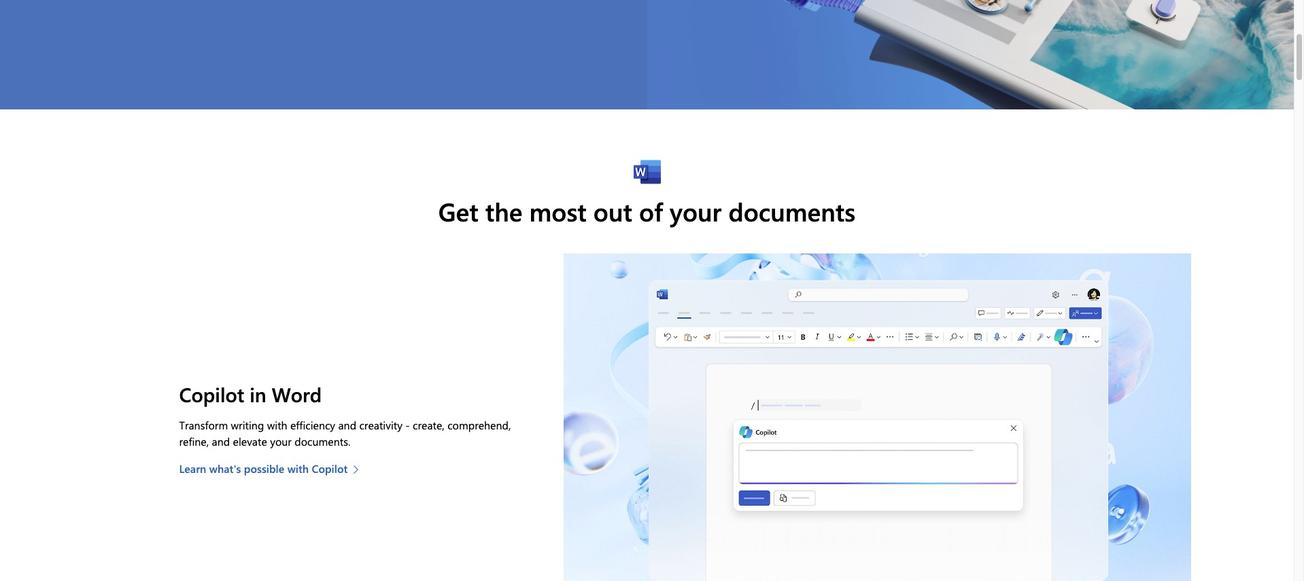 Task type: locate. For each thing, give the bounding box(es) containing it.
1 horizontal spatial your
[[670, 194, 722, 228]]

0 vertical spatial your
[[670, 194, 722, 228]]

with right possible
[[287, 462, 309, 476]]

with
[[267, 418, 287, 432], [287, 462, 309, 476]]

1 vertical spatial copilot
[[312, 462, 348, 476]]

1 horizontal spatial and
[[338, 418, 356, 432]]

and
[[338, 418, 356, 432], [212, 435, 230, 449]]

and down transform
[[212, 435, 230, 449]]

elevate
[[233, 435, 267, 449]]

in
[[250, 382, 266, 407]]

with right the writing
[[267, 418, 287, 432]]

0 vertical spatial with
[[267, 418, 287, 432]]

documents.
[[295, 435, 350, 449]]

word
[[272, 382, 322, 407]]

0 horizontal spatial and
[[212, 435, 230, 449]]

learn what's possible with copilot link
[[179, 461, 366, 477]]

get the most out of your documents
[[438, 194, 856, 228]]

the
[[485, 194, 522, 228]]

0 horizontal spatial your
[[270, 435, 292, 449]]

writing
[[231, 418, 264, 432]]

copilot
[[179, 382, 244, 407], [312, 462, 348, 476]]

1 vertical spatial with
[[287, 462, 309, 476]]

your up learn what's possible with copilot link
[[270, 435, 292, 449]]

1 vertical spatial your
[[270, 435, 292, 449]]

copilot up transform
[[179, 382, 244, 407]]

0 horizontal spatial copilot
[[179, 382, 244, 407]]

three photos showing synced information between outlook, teams and loop image
[[564, 254, 1191, 581]]

copilot down documents.
[[312, 462, 348, 476]]

0 vertical spatial and
[[338, 418, 356, 432]]

comprehend,
[[448, 418, 511, 432]]

of
[[639, 194, 663, 228]]

creativity
[[359, 418, 403, 432]]

your inside transform writing with efficiency and creativity - create, comprehend, refine, and elevate your documents.
[[270, 435, 292, 449]]

what's
[[209, 462, 241, 476]]

your right of
[[670, 194, 722, 228]]

possible
[[244, 462, 284, 476]]

and up documents.
[[338, 418, 356, 432]]

learn
[[179, 462, 206, 476]]

out
[[594, 194, 632, 228]]

your
[[670, 194, 722, 228], [270, 435, 292, 449]]



Task type: vqa. For each thing, say whether or not it's contained in the screenshot.
the "Surface Laptop Go 3" link
no



Task type: describe. For each thing, give the bounding box(es) containing it.
copilot in word
[[179, 382, 322, 407]]

learn what's possible with copilot
[[179, 462, 348, 476]]

a stylized design of a word document with icons and features from the program image
[[647, 0, 1294, 109]]

-
[[405, 418, 410, 432]]

1 vertical spatial and
[[212, 435, 230, 449]]

efficiency
[[290, 418, 335, 432]]

with inside transform writing with efficiency and creativity - create, comprehend, refine, and elevate your documents.
[[267, 418, 287, 432]]

create,
[[413, 418, 445, 432]]

most
[[529, 194, 587, 228]]

refine,
[[179, 435, 209, 449]]

transform
[[179, 418, 228, 432]]

1 horizontal spatial copilot
[[312, 462, 348, 476]]

get
[[438, 194, 478, 228]]

transform writing with efficiency and creativity - create, comprehend, refine, and elevate your documents.
[[179, 418, 511, 449]]

0 vertical spatial copilot
[[179, 382, 244, 407]]

documents
[[729, 194, 856, 228]]



